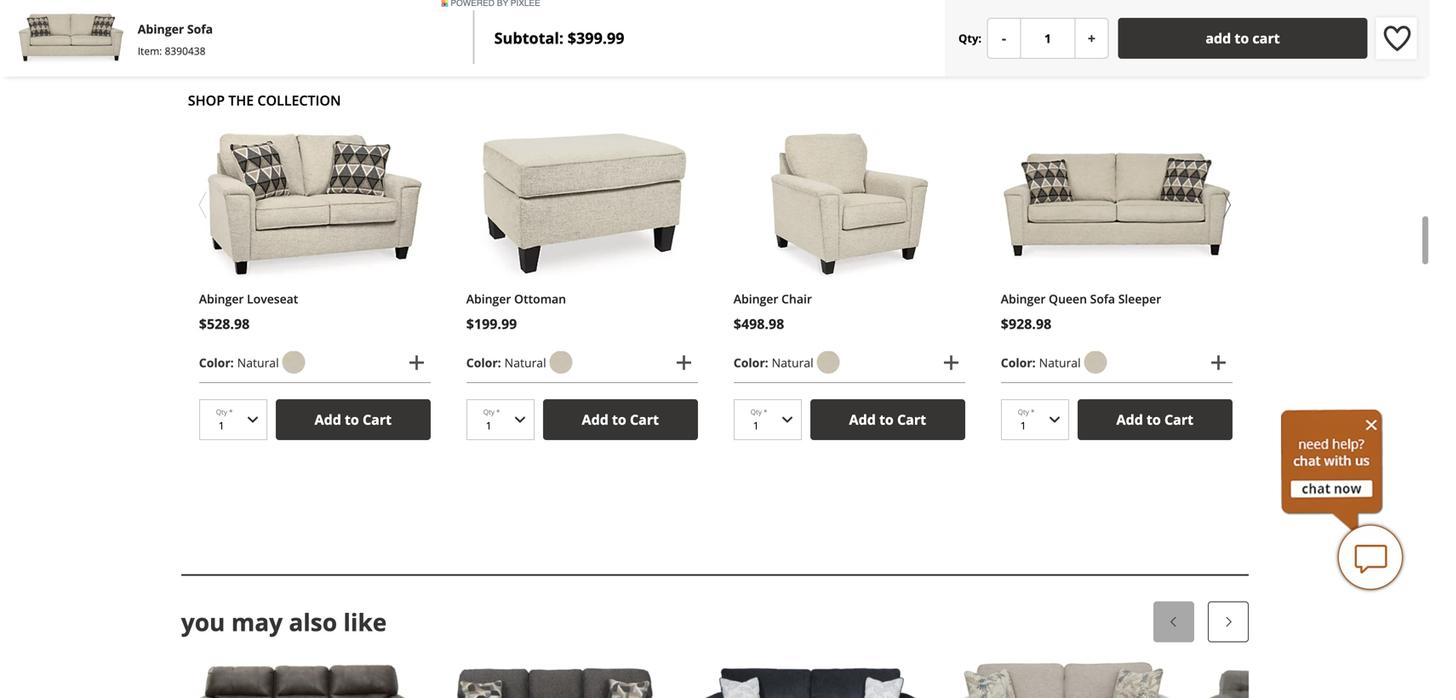 Task type: locate. For each thing, give the bounding box(es) containing it.
shop
[[188, 91, 225, 109]]

4 cart from the left
[[1164, 410, 1193, 428]]

natural for $528.98
[[237, 354, 279, 370]]

to
[[1235, 29, 1249, 47], [345, 410, 359, 428], [612, 410, 626, 428], [879, 410, 894, 428], [1147, 410, 1161, 428]]

1 n image from the left
[[817, 351, 840, 374]]

1 add from the left
[[315, 410, 341, 428]]

dialogue message for liveperson image
[[1281, 409, 1383, 532]]

3 color: from the left
[[734, 354, 768, 370]]

0 vertical spatial sofa
[[187, 21, 213, 37]]

$928.98
[[1001, 314, 1051, 333]]

3 add from the left
[[849, 410, 876, 428]]

abinger
[[138, 21, 184, 37], [199, 290, 244, 307], [466, 290, 511, 307], [734, 290, 778, 307], [1001, 290, 1046, 307]]

None button
[[987, 18, 1021, 59], [1075, 18, 1109, 59], [987, 18, 1021, 59], [1075, 18, 1109, 59]]

donlen sofa image
[[1199, 659, 1430, 698]]

1 horizontal spatial n image
[[1084, 351, 1107, 374]]

3 natural from the left
[[772, 354, 813, 370]]

natural down "$498.98"
[[772, 354, 813, 370]]

0 horizontal spatial sofa
[[187, 21, 213, 37]]

navi sofa image
[[181, 659, 422, 698]]

abinger chair link
[[734, 290, 812, 307]]

3 add to cart from the left
[[849, 410, 926, 428]]

add to cart button
[[1118, 18, 1367, 59]]

color:
[[199, 354, 234, 370], [466, 354, 501, 370], [734, 354, 768, 370], [1001, 354, 1036, 370]]

1 cart from the left
[[363, 410, 392, 428]]

4 add to cart from the left
[[1116, 410, 1193, 428]]

abinger up $928.98
[[1001, 290, 1046, 307]]

1 natural from the left
[[237, 354, 279, 370]]

1 horizontal spatial n image
[[550, 351, 573, 374]]

abinger inside abinger sofa item: 8390438
[[138, 21, 184, 37]]

chat bubble mobile view image
[[1336, 524, 1405, 592]]

2 n image from the left
[[550, 351, 573, 374]]

abinger loveseat $528.98
[[199, 290, 298, 333]]

1 add to cart button from the left
[[276, 399, 431, 440]]

n image down ottoman
[[550, 351, 573, 374]]

natural
[[237, 354, 279, 370], [505, 354, 546, 370], [772, 354, 813, 370], [1039, 354, 1081, 370]]

color: for $528.98
[[199, 354, 234, 370]]

to for $928.98
[[1147, 410, 1161, 428]]

abinger for $199.99
[[466, 290, 511, 307]]

color: down $528.98
[[199, 354, 234, 370]]

abinger inside "abinger loveseat $528.98"
[[199, 290, 244, 307]]

3 cart from the left
[[897, 410, 926, 428]]

add
[[315, 410, 341, 428], [582, 410, 608, 428], [849, 410, 876, 428], [1116, 410, 1143, 428]]

also
[[289, 606, 337, 638]]

1 n image from the left
[[282, 351, 305, 374]]

to for $528.98
[[345, 410, 359, 428]]

natural down $199.99
[[505, 354, 546, 370]]

4 add to cart button from the left
[[1077, 399, 1232, 440]]

natural down $928.98
[[1039, 354, 1081, 370]]

n image for $199.99
[[550, 351, 573, 374]]

abinger inside abinger queen sofa sleeper $928.98
[[1001, 290, 1046, 307]]

abinger sofa item: 8390438
[[138, 21, 213, 58]]

collection
[[257, 91, 341, 109]]

altari sofa image
[[690, 659, 931, 698]]

2 add to cart from the left
[[582, 410, 659, 428]]

abinger inside abinger chair $498.98
[[734, 290, 778, 307]]

add to cart button for $528.98
[[276, 399, 431, 440]]

abinger for sofa
[[1001, 290, 1046, 307]]

abinger inside abinger ottoman $199.99
[[466, 290, 511, 307]]

abinger for item:
[[138, 21, 184, 37]]

abinger up "$498.98"
[[734, 290, 778, 307]]

color: down $928.98
[[1001, 354, 1036, 370]]

0 horizontal spatial n image
[[817, 351, 840, 374]]

sofa right 'queen'
[[1090, 290, 1115, 307]]

color: for $498.98
[[734, 354, 768, 370]]

2 add to cart button from the left
[[543, 399, 698, 440]]

abinger for $528.98
[[199, 290, 244, 307]]

2 add from the left
[[582, 410, 608, 428]]

2 cart from the left
[[630, 410, 659, 428]]

add for sofa
[[1116, 410, 1143, 428]]

chair
[[781, 290, 812, 307]]

add to cart for $528.98
[[315, 410, 392, 428]]

item:
[[138, 44, 162, 58]]

3 add to cart button from the left
[[810, 399, 965, 440]]

abinger up $199.99
[[466, 290, 511, 307]]

8390438
[[165, 44, 206, 58]]

2 natural from the left
[[505, 354, 546, 370]]

n image for $498.98
[[817, 351, 840, 374]]

n image
[[282, 351, 305, 374], [550, 351, 573, 374]]

cart
[[363, 410, 392, 428], [630, 410, 659, 428], [897, 410, 926, 428], [1164, 410, 1193, 428]]

4 color: from the left
[[1001, 354, 1036, 370]]

color: down "$498.98"
[[734, 354, 768, 370]]

add to cart
[[315, 410, 392, 428], [582, 410, 659, 428], [849, 410, 926, 428], [1116, 410, 1193, 428]]

abinger up item:
[[138, 21, 184, 37]]

add for $498.98
[[849, 410, 876, 428]]

1 color: from the left
[[199, 354, 234, 370]]

add to cart button
[[276, 399, 431, 440], [543, 399, 698, 440], [810, 399, 965, 440], [1077, 399, 1232, 440]]

n image
[[817, 351, 840, 374], [1084, 351, 1107, 374]]

add
[[1206, 29, 1231, 47]]

abinger for $498.98
[[734, 290, 778, 307]]

sofa
[[187, 21, 213, 37], [1090, 290, 1115, 307]]

color: down $199.99
[[466, 354, 501, 370]]

2 color: from the left
[[466, 354, 501, 370]]

cart for $498.98
[[897, 410, 926, 428]]

1 add to cart from the left
[[315, 410, 392, 428]]

natural down $528.98
[[237, 354, 279, 370]]

1 vertical spatial sofa
[[1090, 290, 1115, 307]]

4 add from the left
[[1116, 410, 1143, 428]]

0 horizontal spatial n image
[[282, 351, 305, 374]]

abinger ottoman $199.99
[[466, 290, 566, 333]]

may
[[231, 606, 283, 638]]

qty:
[[958, 31, 982, 46]]

subtotal: $399.99
[[494, 28, 624, 49]]

4 natural from the left
[[1039, 354, 1081, 370]]

sofa up "8390438"
[[187, 21, 213, 37]]

1 horizontal spatial sofa
[[1090, 290, 1115, 307]]

natural for $498.98
[[772, 354, 813, 370]]

color: for $199.99
[[466, 354, 501, 370]]

color: for $928.98
[[1001, 354, 1036, 370]]

None text field
[[1020, 18, 1076, 59]]

abinger up $528.98
[[199, 290, 244, 307]]

queen
[[1049, 290, 1087, 307]]

subtotal:
[[494, 28, 564, 49]]

n image down "loveseat"
[[282, 351, 305, 374]]

add to cart for $498.98
[[849, 410, 926, 428]]

2 n image from the left
[[1084, 351, 1107, 374]]

to for $199.99
[[612, 410, 626, 428]]



Task type: describe. For each thing, give the bounding box(es) containing it.
$498.98
[[734, 314, 784, 333]]

add to cart button for sofa
[[1077, 399, 1232, 440]]

natural for $199.99
[[505, 354, 546, 370]]

add for $528.98
[[315, 410, 341, 428]]

abinger ottoman, natural, large image
[[474, 130, 690, 283]]

$528.98
[[199, 314, 250, 333]]

n image for $928.98
[[1084, 351, 1107, 374]]

$399.99
[[568, 28, 624, 49]]

ottoman
[[514, 290, 566, 307]]

you may also like
[[181, 606, 387, 638]]

alessio sofa image
[[944, 659, 1185, 698]]

cart for $528.98
[[363, 410, 392, 428]]

add to cart button for $199.99
[[543, 399, 698, 440]]

add to cart for $199.99
[[582, 410, 659, 428]]

abinger sofa, natural, large image
[[18, 12, 125, 64]]

abinger queen sofa sleeper link
[[1001, 290, 1161, 307]]

customer photo gallery powered by pixlee image
[[441, 0, 448, 7]]

like
[[343, 606, 387, 638]]

abinger queen sofa sleeper $928.98
[[1001, 290, 1161, 333]]

cascilla sofa image
[[436, 659, 676, 698]]

to for $498.98
[[879, 410, 894, 428]]

sofa inside abinger sofa item: 8390438
[[187, 21, 213, 37]]

add to cart for sofa
[[1116, 410, 1193, 428]]

$199.99
[[466, 314, 517, 333]]

add to cart button for $498.98
[[810, 399, 965, 440]]

abinger loveseat, natural, large image
[[204, 130, 425, 283]]

abinger chair, natural, large image
[[767, 130, 932, 283]]

abinger loveseat link
[[199, 290, 298, 307]]

loveseat
[[247, 290, 298, 307]]

sleeper
[[1118, 290, 1161, 307]]

natural for $928.98
[[1039, 354, 1081, 370]]

n image for $528.98
[[282, 351, 305, 374]]

cart for sofa
[[1164, 410, 1193, 428]]

the
[[228, 91, 254, 109]]

sofa inside abinger queen sofa sleeper $928.98
[[1090, 290, 1115, 307]]

abinger ottoman link
[[466, 290, 566, 307]]

cart
[[1253, 29, 1280, 47]]

you
[[181, 606, 225, 638]]

shop the collection
[[188, 91, 341, 109]]

abinger queen sofa sleeper, natural, large image
[[1001, 150, 1232, 263]]

add to cart
[[1206, 29, 1280, 47]]

abinger chair $498.98
[[734, 290, 812, 333]]

add for $199.99
[[582, 410, 608, 428]]

cart for $199.99
[[630, 410, 659, 428]]



Task type: vqa. For each thing, say whether or not it's contained in the screenshot.


